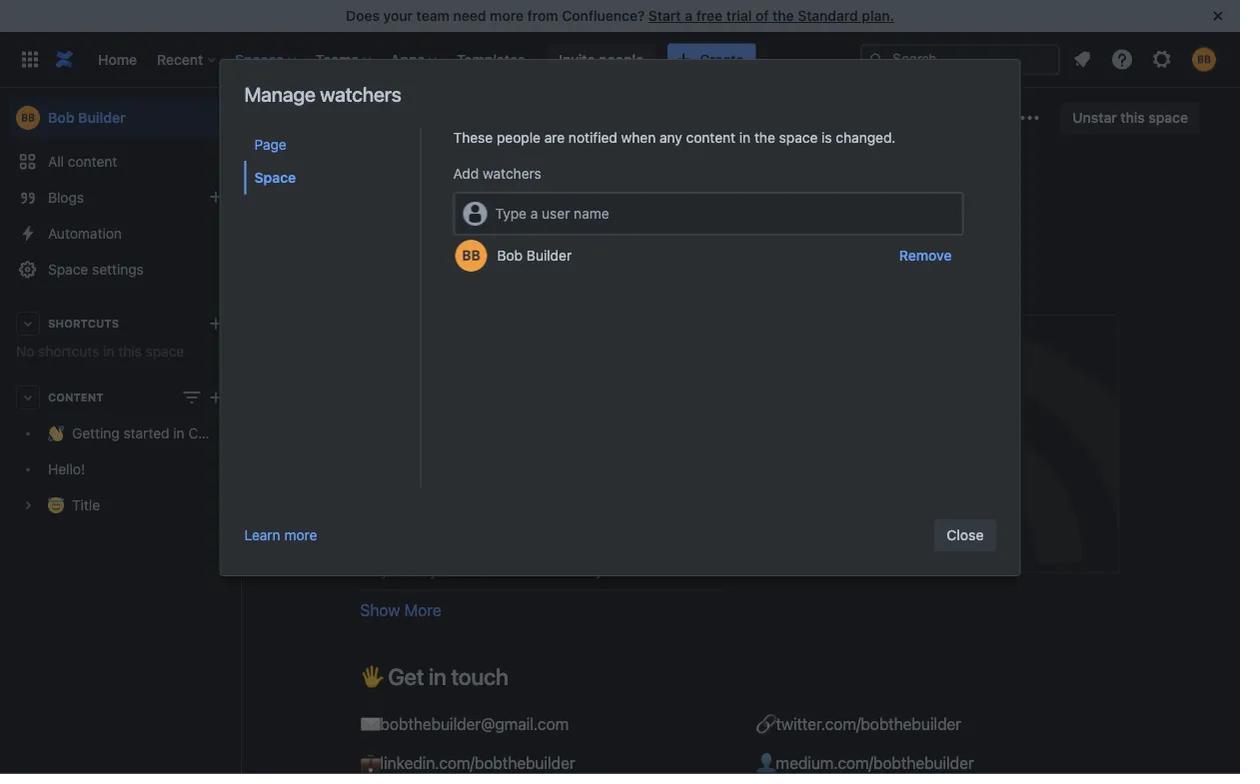 Task type: locate. For each thing, give the bounding box(es) containing it.
standard
[[798, 7, 859, 24]]

builder down manage watchers
[[309, 109, 355, 126]]

1 vertical spatial people
[[497, 129, 541, 146]]

1 horizontal spatial people
[[599, 51, 644, 67]]

hello! up title
[[48, 461, 85, 478]]

blogs
[[48, 189, 84, 206]]

0 vertical spatial space
[[254, 169, 296, 186]]

0 vertical spatial content
[[687, 129, 736, 146]]

learn
[[244, 527, 281, 544]]

1 vertical spatial watchers
[[483, 165, 542, 182]]

invite people button
[[547, 43, 656, 75]]

1 vertical spatial more
[[284, 527, 317, 544]]

the right of
[[773, 7, 795, 24]]

0 horizontal spatial space
[[48, 261, 88, 278]]

builder up that
[[527, 247, 572, 264]]

more
[[490, 7, 524, 24], [284, 527, 317, 544]]

bob builder link for recent
[[280, 108, 355, 128]]

at left 2:01 on the left bottom of page
[[440, 424, 451, 438]]

this inside button
[[1121, 109, 1146, 126]]

content right any
[[687, 129, 736, 146]]

i
[[405, 203, 409, 222]]

tree containing getting started in confluence
[[8, 416, 262, 524]]

space down settings icon
[[1149, 109, 1189, 126]]

all content
[[48, 153, 117, 170]]

create a blog image
[[204, 185, 228, 209]]

pm right the 2:27 at the left of page
[[483, 377, 501, 391]]

when
[[622, 129, 656, 146]]

search image
[[869, 51, 885, 67]]

yesterday
[[381, 377, 437, 391], [381, 424, 437, 438], [381, 471, 437, 485], [381, 565, 437, 579]]

1 horizontal spatial a
[[685, 7, 693, 24]]

🔗 twitter.com/bobthebuilder
[[756, 715, 962, 734]]

space settings
[[48, 261, 144, 278]]

a left free
[[685, 7, 693, 24]]

type a user name
[[495, 205, 610, 222]]

invite
[[559, 51, 595, 67]]

✉️ bobthebuilder@gmail.com
[[360, 715, 569, 734]]

watchers for manage watchers
[[320, 82, 402, 105]]

at left 12:48
[[440, 565, 451, 579]]

bobthebuilder@gmail.com
[[380, 715, 569, 734]]

people down does your team need more from confluence? start a free trial of the standard plan.
[[599, 51, 644, 67]]

does
[[346, 7, 380, 24]]

in
[[740, 129, 751, 146], [103, 343, 114, 360], [173, 425, 185, 442], [429, 664, 447, 691]]

confluence image
[[52, 47, 76, 71], [52, 47, 76, 71]]

space down page
[[254, 169, 296, 186]]

2:27
[[454, 377, 479, 391]]

space down automation
[[48, 261, 88, 278]]

tree
[[8, 416, 262, 524]]

space left is
[[780, 129, 818, 146]]

1 vertical spatial the
[[755, 129, 776, 146]]

yesterday up show more link
[[381, 565, 437, 579]]

builder inside manage watchers 'dialog'
[[527, 247, 572, 264]]

0 horizontal spatial space
[[146, 343, 184, 360]]

1 horizontal spatial watchers
[[483, 165, 542, 182]]

a
[[685, 7, 693, 24], [531, 205, 538, 222]]

1 horizontal spatial hello!
[[381, 449, 423, 468]]

space
[[1149, 109, 1189, 126], [780, 129, 818, 146], [146, 343, 184, 360]]

tab list
[[244, 128, 420, 488]]

the left is
[[755, 129, 776, 146]]

touch
[[452, 664, 509, 691]]

👤
[[756, 754, 772, 773]]

0 horizontal spatial a
[[531, 205, 538, 222]]

yesterday down yesterday at 2:01 pm
[[381, 471, 437, 485]]

this down 'shortcuts' dropdown button
[[118, 343, 142, 360]]

pm inside overview yesterday at 2:27 pm
[[483, 377, 501, 391]]

space inside tab list
[[254, 169, 296, 186]]

blogs link
[[8, 180, 232, 216]]

🖐 get in touch
[[360, 664, 509, 691]]

unstar this space button
[[1061, 102, 1201, 134]]

in inside manage watchers 'dialog'
[[740, 129, 751, 146]]

2 horizontal spatial space
[[1149, 109, 1189, 126]]

🔗
[[756, 715, 772, 734]]

content right the all on the top left of the page
[[68, 153, 117, 170]]

any
[[660, 129, 683, 146]]

start a free trial of the standard plan. link
[[649, 7, 895, 24]]

overview yesterday at 2:27 pm
[[381, 355, 501, 391]]

💼 linkedin.com/bobthebuilder
[[360, 754, 576, 773]]

pm right 1:00
[[482, 471, 500, 485]]

shortcuts
[[48, 317, 119, 330]]

hello! for hello! yesterday at 1:00 pm
[[381, 449, 423, 468]]

no
[[16, 343, 34, 360]]

manage
[[244, 82, 316, 105]]

yesterday up hello! yesterday at 1:00 pm on the bottom left of the page
[[381, 424, 437, 438]]

1 at from the top
[[440, 377, 451, 391]]

bob builder up all content at the top left
[[48, 109, 126, 126]]

hello! link down getting
[[8, 452, 232, 488]]

space for space settings
[[48, 261, 88, 278]]

in for no shortcuts in this space
[[103, 343, 114, 360]]

bob builder up hello.
[[280, 145, 416, 178]]

people inside button
[[599, 51, 644, 67]]

1 horizontal spatial space
[[254, 169, 296, 186]]

bob
[[48, 109, 75, 126], [280, 109, 306, 126], [280, 145, 328, 178], [497, 247, 523, 264]]

title link
[[8, 488, 232, 524]]

4 at from the top
[[440, 565, 451, 579]]

i've
[[574, 268, 609, 295]]

all content link
[[8, 144, 232, 180]]

3 at from the top
[[440, 471, 451, 485]]

user
[[542, 205, 570, 222]]

bob builder up 📄 recent pages that i've worked on
[[497, 247, 572, 264]]

manage watchers dialog
[[220, 60, 1020, 576]]

hello.
[[360, 203, 401, 222]]

global element
[[12, 31, 861, 87]]

more right learn
[[284, 527, 317, 544]]

0 horizontal spatial hello! link
[[8, 452, 232, 488]]

watchers down apps
[[320, 82, 402, 105]]

1 horizontal spatial space
[[780, 129, 818, 146]]

hello! link
[[381, 449, 423, 468], [8, 452, 232, 488]]

recently updated
[[360, 315, 539, 342]]

content inside manage watchers 'dialog'
[[687, 129, 736, 146]]

hello! inside hello! yesterday at 1:00 pm
[[381, 449, 423, 468]]

Add watchers text field
[[495, 204, 499, 224]]

builder
[[78, 109, 126, 126], [309, 109, 355, 126], [333, 145, 416, 178], [527, 247, 572, 264]]

bob builder link
[[8, 98, 232, 138], [280, 108, 355, 128]]

automation link
[[8, 216, 232, 252]]

0 vertical spatial watchers
[[320, 82, 402, 105]]

recently
[[360, 315, 448, 342]]

0 vertical spatial people
[[599, 51, 644, 67]]

worked
[[614, 268, 688, 295]]

👤 medium.com/bobthebuilder
[[756, 754, 974, 773]]

content
[[48, 391, 104, 404]]

from
[[528, 7, 559, 24]]

more left from
[[490, 7, 524, 24]]

0 horizontal spatial watchers
[[320, 82, 402, 105]]

0 vertical spatial space
[[1149, 109, 1189, 126]]

bob builder down manage watchers
[[280, 109, 355, 126]]

watchers
[[320, 82, 402, 105], [483, 165, 542, 182]]

people
[[599, 51, 644, 67], [497, 129, 541, 146]]

of
[[756, 7, 769, 24]]

in right any
[[740, 129, 751, 146]]

in down 'shortcuts' dropdown button
[[103, 343, 114, 360]]

watchers up type
[[483, 165, 542, 182]]

tab list inside manage watchers 'dialog'
[[244, 128, 420, 488]]

space down 'shortcuts' dropdown button
[[146, 343, 184, 360]]

people inside manage watchers 'dialog'
[[497, 129, 541, 146]]

1 vertical spatial a
[[531, 205, 538, 222]]

0 horizontal spatial content
[[68, 153, 117, 170]]

in right get
[[429, 664, 447, 691]]

0 vertical spatial this
[[1121, 109, 1146, 126]]

spaces
[[235, 51, 284, 67]]

0 horizontal spatial people
[[497, 129, 541, 146]]

at left the 2:27 at the left of page
[[440, 377, 451, 391]]

1 horizontal spatial this
[[1121, 109, 1146, 126]]

learn more
[[244, 527, 317, 544]]

1 vertical spatial space
[[48, 261, 88, 278]]

overview
[[381, 355, 449, 374]]

📄
[[360, 268, 383, 295]]

hello! inside tree
[[48, 461, 85, 478]]

1 vertical spatial this
[[118, 343, 142, 360]]

at left 1:00
[[440, 471, 451, 485]]

hello! link down yesterday at 2:01 pm
[[381, 449, 423, 468]]

builder up the all content link
[[78, 109, 126, 126]]

📄 recent pages that i've worked on
[[360, 268, 718, 295]]

0 horizontal spatial bob builder link
[[8, 98, 232, 138]]

yesterday at 2:01 pm
[[381, 424, 500, 438]]

bob inside space element
[[48, 109, 75, 126]]

0 horizontal spatial more
[[284, 527, 317, 544]]

0 horizontal spatial this
[[118, 343, 142, 360]]

banner
[[0, 31, 1241, 88]]

people left are
[[497, 129, 541, 146]]

bob up the all on the top left of the page
[[48, 109, 75, 126]]

💼
[[360, 754, 376, 773]]

1 horizontal spatial bob builder link
[[280, 108, 355, 128]]

hello! down yesterday at 2:01 pm
[[381, 449, 423, 468]]

2 yesterday from the top
[[381, 424, 437, 438]]

space settings link
[[8, 252, 232, 288]]

0 horizontal spatial hello!
[[48, 461, 85, 478]]

1 vertical spatial space
[[780, 129, 818, 146]]

bob up pages
[[497, 247, 523, 264]]

pm right 2:01 on the left bottom of page
[[482, 424, 500, 438]]

bob builder link up the all content link
[[8, 98, 232, 138]]

1 vertical spatial content
[[68, 153, 117, 170]]

this right unstar
[[1121, 109, 1146, 126]]

1 yesterday from the top
[[381, 377, 437, 391]]

tree inside space element
[[8, 416, 262, 524]]

the
[[773, 7, 795, 24], [755, 129, 776, 146]]

builder inside space element
[[78, 109, 126, 126]]

yesterday down "overview" link
[[381, 377, 437, 391]]

0 vertical spatial more
[[490, 7, 524, 24]]

space for space
[[254, 169, 296, 186]]

manage watchers
[[244, 82, 402, 105]]

a left user
[[531, 205, 538, 222]]

getting
[[72, 425, 120, 442]]

bob builder link down manage watchers
[[280, 108, 355, 128]]

1 horizontal spatial content
[[687, 129, 736, 146]]

remove
[[900, 247, 952, 264]]

all
[[48, 153, 64, 170]]

in right "started"
[[173, 425, 185, 442]]

3 yesterday from the top
[[381, 471, 437, 485]]

tab list containing page
[[244, 128, 420, 488]]

0 vertical spatial a
[[685, 7, 693, 24]]



Task type: describe. For each thing, give the bounding box(es) containing it.
at inside overview yesterday at 2:27 pm
[[440, 377, 451, 391]]

am
[[413, 203, 435, 222]]

unstar
[[1073, 109, 1118, 126]]

your
[[384, 7, 413, 24]]

bob builder inside space element
[[48, 109, 126, 126]]

people for invite
[[599, 51, 644, 67]]

Search field
[[861, 43, 1061, 75]]

does your team need more from confluence? start a free trial of the standard plan.
[[346, 7, 895, 24]]

that
[[530, 268, 570, 295]]

contributed
[[520, 565, 586, 579]]

invite people
[[559, 51, 644, 67]]

bob down manage watchers
[[280, 145, 328, 178]]

more
[[405, 601, 442, 620]]

in for getting started in confluence
[[173, 425, 185, 442]]

spaces button
[[229, 43, 304, 75]]

in for 🖐 get in touch
[[429, 664, 447, 691]]

close
[[947, 527, 984, 544]]

12:48
[[454, 565, 486, 579]]

pages
[[463, 268, 525, 295]]

these people are notified when any content in the space is changed.
[[453, 129, 896, 146]]

close button
[[935, 520, 996, 552]]

overview link
[[381, 355, 449, 374]]

by
[[589, 565, 603, 579]]

more inside manage watchers 'dialog'
[[284, 527, 317, 544]]

the inside manage watchers 'dialog'
[[755, 129, 776, 146]]

bob builder inside manage watchers 'dialog'
[[497, 247, 572, 264]]

linkedin.com/bobthebuilder
[[380, 754, 576, 773]]

1 horizontal spatial more
[[490, 7, 524, 24]]

twitter.com/bobthebuilder
[[776, 715, 962, 734]]

bob down "manage"
[[280, 109, 306, 126]]

0 vertical spatial the
[[773, 7, 795, 24]]

space inside button
[[1149, 109, 1189, 126]]

changed.
[[836, 129, 896, 146]]

free
[[697, 7, 723, 24]]

hello! for hello!
[[48, 461, 85, 478]]

is
[[822, 129, 833, 146]]

✉️
[[360, 715, 376, 734]]

4 yesterday from the top
[[381, 565, 437, 579]]

plan.
[[862, 7, 895, 24]]

confluence
[[188, 425, 262, 442]]

title
[[72, 497, 100, 514]]

started
[[124, 425, 170, 442]]

bob builder link for shortcuts
[[8, 98, 232, 138]]

confluence?
[[562, 7, 645, 24]]

apps
[[391, 51, 425, 67]]

space element
[[0, 88, 262, 775]]

content button
[[8, 380, 232, 416]]

show more
[[360, 601, 442, 620]]

yesterday inside overview yesterday at 2:27 pm
[[381, 377, 437, 391]]

bob.
[[439, 203, 472, 222]]

need
[[454, 7, 486, 24]]

settings
[[92, 261, 144, 278]]

hello! yesterday at 1:00 pm
[[381, 449, 500, 485]]

yesterday inside hello! yesterday at 1:00 pm
[[381, 471, 437, 485]]

banner containing home
[[0, 31, 1241, 88]]

home
[[98, 51, 137, 67]]

a inside 'dialog'
[[531, 205, 538, 222]]

bob inside manage watchers 'dialog'
[[497, 247, 523, 264]]

pm inside hello! yesterday at 1:00 pm
[[482, 471, 500, 485]]

getting started in confluence link
[[8, 416, 262, 452]]

no shortcuts in this space
[[16, 343, 184, 360]]

🖐
[[360, 664, 383, 691]]

notified
[[569, 129, 618, 146]]

edit this page image
[[840, 106, 864, 130]]

unstar this space
[[1073, 109, 1189, 126]]

recent
[[388, 268, 459, 295]]

builder up hello.
[[333, 145, 416, 178]]

close image
[[1207, 4, 1231, 28]]

yesterday at 12:48 pm • contributed by
[[381, 565, 603, 579]]

shortcuts
[[38, 343, 99, 360]]

•
[[511, 565, 517, 579]]

type
[[495, 205, 527, 222]]

updated
[[453, 315, 539, 342]]

on
[[693, 268, 718, 295]]

home link
[[92, 43, 143, 75]]

page
[[254, 136, 287, 152]]

shortcuts button
[[8, 306, 232, 342]]

this inside space element
[[118, 343, 142, 360]]

getting started in confluence
[[72, 425, 262, 442]]

add watchers
[[453, 165, 542, 182]]

are
[[545, 129, 565, 146]]

people for these
[[497, 129, 541, 146]]

space inside manage watchers 'dialog'
[[780, 129, 818, 146]]

templates link
[[451, 43, 531, 75]]

automation
[[48, 225, 122, 242]]

templates
[[457, 51, 525, 67]]

show more link
[[360, 601, 442, 620]]

remove button
[[888, 240, 964, 272]]

at inside hello! yesterday at 1:00 pm
[[440, 471, 451, 485]]

watchers for add watchers
[[483, 165, 542, 182]]

team
[[417, 7, 450, 24]]

add
[[453, 165, 479, 182]]

content inside space element
[[68, 153, 117, 170]]

2 at from the top
[[440, 424, 451, 438]]

these
[[453, 129, 493, 146]]

apps button
[[385, 43, 445, 75]]

settings icon image
[[1151, 47, 1175, 71]]

hello. i am bob.
[[360, 203, 472, 222]]

2:01
[[454, 424, 478, 438]]

pm left • on the left bottom of the page
[[489, 565, 508, 579]]

show
[[360, 601, 400, 620]]

start
[[649, 7, 682, 24]]

1 horizontal spatial hello! link
[[381, 449, 423, 468]]

2 vertical spatial space
[[146, 343, 184, 360]]

name
[[574, 205, 610, 222]]



Task type: vqa. For each thing, say whether or not it's contained in the screenshot.
people within the button
yes



